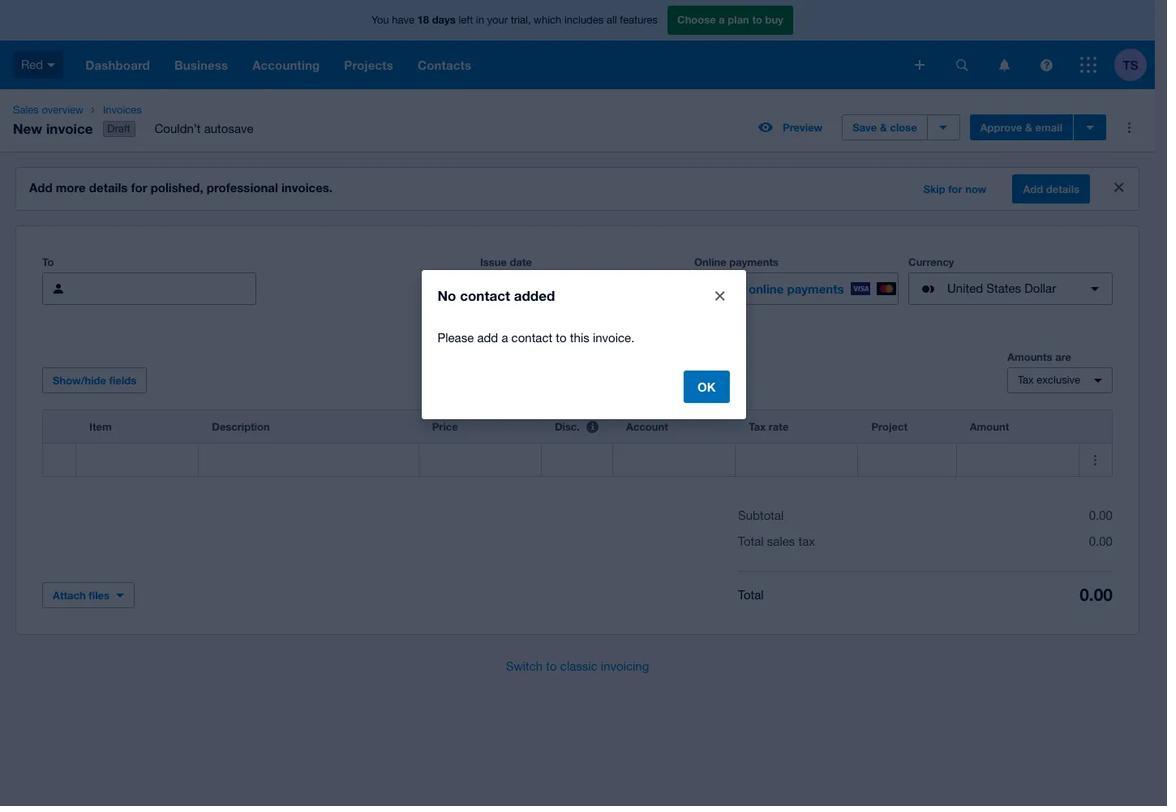 Task type: vqa. For each thing, say whether or not it's contained in the screenshot.
Add more details for polished, professional invoices.
yes



Task type: describe. For each thing, give the bounding box(es) containing it.
added
[[514, 287, 555, 304]]

left
[[459, 14, 473, 26]]

your
[[487, 14, 508, 26]]

Issue date text field
[[519, 274, 646, 304]]

Price field
[[419, 445, 541, 476]]

features
[[620, 14, 658, 26]]

payments inside popup button
[[788, 282, 845, 296]]

tax exclusive button
[[1008, 368, 1114, 394]]

save
[[853, 121, 878, 134]]

to
[[42, 256, 54, 269]]

all
[[607, 14, 617, 26]]

add details
[[1024, 183, 1080, 196]]

switch to classic invoicing button
[[493, 651, 663, 684]]

which
[[534, 14, 562, 26]]

for inside button
[[949, 183, 963, 196]]

total for total
[[739, 588, 764, 602]]

switch
[[506, 660, 543, 674]]

professional
[[207, 180, 278, 195]]

please
[[438, 331, 474, 345]]

skip
[[924, 183, 946, 196]]

0.00 for subtotal
[[1090, 509, 1114, 523]]

couldn't autosave
[[155, 122, 254, 136]]

choose a plan to buy
[[678, 13, 784, 26]]

states
[[987, 282, 1022, 296]]

online
[[695, 256, 727, 269]]

close image
[[704, 280, 737, 312]]

email
[[1036, 121, 1063, 134]]

new invoice
[[13, 120, 93, 137]]

days
[[432, 13, 456, 26]]

more date options image
[[653, 273, 685, 305]]

no
[[438, 287, 457, 304]]

account
[[627, 421, 669, 434]]

tax rate
[[749, 421, 789, 434]]

set
[[709, 282, 728, 296]]

Amount field
[[957, 445, 1079, 476]]

description
[[212, 421, 270, 434]]

contact element
[[42, 273, 256, 305]]

approve
[[981, 121, 1023, 134]]

invoice.
[[593, 331, 635, 345]]

add
[[478, 331, 499, 345]]

0.00 for total sales tax
[[1090, 535, 1114, 549]]

amount
[[970, 421, 1010, 434]]

total sales tax
[[739, 535, 816, 549]]

red button
[[0, 41, 73, 89]]

files
[[89, 589, 110, 602]]

preview
[[783, 121, 823, 134]]

tax
[[799, 535, 816, 549]]

plan
[[728, 13, 750, 26]]

add more details for polished, professional invoices. status
[[16, 168, 1140, 210]]

trial,
[[511, 14, 531, 26]]

issue date
[[481, 256, 532, 269]]

to inside 'ts' "banner"
[[753, 13, 763, 26]]

up
[[731, 282, 746, 296]]

issue
[[481, 256, 507, 269]]

online payments
[[695, 256, 779, 269]]

price
[[432, 421, 458, 434]]

buy
[[766, 13, 784, 26]]

a inside no contact added dialog
[[502, 331, 508, 345]]

you
[[372, 14, 389, 26]]

tax exclusive
[[1019, 374, 1081, 386]]

choose
[[678, 13, 716, 26]]

a inside 'ts' "banner"
[[719, 13, 725, 26]]

draft
[[107, 123, 130, 135]]

tax for tax rate
[[749, 421, 766, 434]]

to inside button
[[547, 660, 557, 674]]

invoices
[[103, 104, 142, 116]]

please add a contact to this invoice.
[[438, 331, 635, 345]]

overview
[[42, 104, 84, 116]]

add details button
[[1013, 175, 1091, 204]]

includes
[[565, 14, 604, 26]]

show/hide fields
[[53, 374, 137, 387]]

attach
[[53, 589, 86, 602]]

ts
[[1124, 57, 1139, 72]]

skip for now button
[[914, 176, 997, 202]]

add for add more details for polished, professional invoices.
[[29, 180, 52, 195]]

save & close
[[853, 121, 918, 134]]

Description text field
[[199, 445, 419, 476]]

ts banner
[[0, 0, 1156, 89]]

invoices link
[[96, 102, 267, 119]]

sales
[[768, 535, 796, 549]]

set up online payments
[[709, 282, 845, 296]]

0 horizontal spatial svg image
[[916, 60, 925, 70]]



Task type: locate. For each thing, give the bounding box(es) containing it.
0 horizontal spatial contact
[[460, 287, 510, 304]]

sales overview
[[13, 104, 84, 116]]

date
[[510, 256, 532, 269]]

0 horizontal spatial a
[[502, 331, 508, 345]]

subtotal
[[739, 509, 784, 523]]

set up online payments button
[[695, 273, 899, 305]]

2 total from the top
[[739, 588, 764, 602]]

total down subtotal
[[739, 535, 764, 549]]

0 horizontal spatial for
[[131, 180, 147, 195]]

payments right the online
[[788, 282, 845, 296]]

1 vertical spatial tax
[[749, 421, 766, 434]]

1 horizontal spatial tax
[[1019, 374, 1035, 386]]

sales overview link
[[6, 102, 90, 119]]

ts button
[[1115, 41, 1156, 89]]

details inside button
[[1047, 183, 1080, 196]]

item
[[89, 421, 112, 434]]

svg image inside red popup button
[[47, 63, 55, 67]]

tax for tax exclusive
[[1019, 374, 1035, 386]]

currency
[[909, 256, 955, 269]]

show/hide
[[53, 374, 106, 387]]

2 vertical spatial to
[[547, 660, 557, 674]]

to right 'switch'
[[547, 660, 557, 674]]

united states dollar button
[[909, 273, 1114, 305]]

1 vertical spatial a
[[502, 331, 508, 345]]

approve & email
[[981, 121, 1063, 134]]

0 vertical spatial contact
[[460, 287, 510, 304]]

classic
[[561, 660, 598, 674]]

a right add
[[502, 331, 508, 345]]

2 vertical spatial 0.00
[[1080, 585, 1114, 606]]

to left this
[[556, 331, 567, 345]]

1 horizontal spatial add
[[1024, 183, 1044, 196]]

18
[[418, 13, 429, 26]]

To text field
[[81, 274, 256, 304]]

close
[[891, 121, 918, 134]]

1 vertical spatial total
[[739, 588, 764, 602]]

tax down amounts
[[1019, 374, 1035, 386]]

ok button
[[684, 371, 730, 403]]

this
[[570, 331, 590, 345]]

total
[[739, 535, 764, 549], [739, 588, 764, 602]]

add
[[29, 180, 52, 195], [1024, 183, 1044, 196]]

add for add details
[[1024, 183, 1044, 196]]

0 horizontal spatial details
[[89, 180, 128, 195]]

amounts
[[1008, 351, 1053, 364]]

& right save
[[881, 121, 888, 134]]

1 horizontal spatial a
[[719, 13, 725, 26]]

details right more
[[89, 180, 128, 195]]

1 horizontal spatial contact
[[512, 331, 553, 345]]

1 & from the left
[[881, 121, 888, 134]]

total for total sales tax
[[739, 535, 764, 549]]

1 vertical spatial 0.00
[[1090, 535, 1114, 549]]

polished,
[[151, 180, 203, 195]]

0.00
[[1090, 509, 1114, 523], [1090, 535, 1114, 549], [1080, 585, 1114, 606]]

disc.
[[555, 421, 580, 434]]

no contact added dialog
[[422, 270, 746, 419]]

tax left the rate
[[749, 421, 766, 434]]

preview button
[[749, 115, 833, 141]]

skip for now
[[924, 183, 987, 196]]

attach files
[[53, 589, 110, 602]]

to left buy
[[753, 13, 763, 26]]

& left email
[[1026, 121, 1033, 134]]

for left now
[[949, 183, 963, 196]]

0 horizontal spatial &
[[881, 121, 888, 134]]

invoice line item list element
[[42, 410, 1114, 477]]

show/hide fields button
[[42, 368, 147, 394]]

0 horizontal spatial tax
[[749, 421, 766, 434]]

contact down the added
[[512, 331, 553, 345]]

1 horizontal spatial svg image
[[1000, 59, 1010, 71]]

invoices.
[[282, 180, 333, 195]]

invoicing
[[601, 660, 650, 674]]

contact
[[460, 287, 510, 304], [512, 331, 553, 345]]

0 vertical spatial to
[[753, 13, 763, 26]]

& for close
[[881, 121, 888, 134]]

svg image
[[1000, 59, 1010, 71], [916, 60, 925, 70]]

united
[[948, 282, 984, 296]]

0 vertical spatial total
[[739, 535, 764, 549]]

1 horizontal spatial payments
[[788, 282, 845, 296]]

rate
[[769, 421, 789, 434]]

add right now
[[1024, 183, 1044, 196]]

svg image
[[1081, 57, 1097, 73], [957, 59, 969, 71], [1041, 59, 1053, 71], [47, 63, 55, 67]]

0 horizontal spatial payments
[[730, 256, 779, 269]]

new
[[13, 120, 42, 137]]

tax inside popup button
[[1019, 374, 1035, 386]]

1 horizontal spatial details
[[1047, 183, 1080, 196]]

have
[[392, 14, 415, 26]]

for
[[131, 180, 147, 195], [949, 183, 963, 196]]

in
[[476, 14, 485, 26]]

invoice
[[46, 120, 93, 137]]

ok
[[698, 379, 716, 394]]

add inside button
[[1024, 183, 1044, 196]]

autosave
[[204, 122, 254, 136]]

details down email
[[1047, 183, 1080, 196]]

0 vertical spatial a
[[719, 13, 725, 26]]

1 vertical spatial payments
[[788, 282, 845, 296]]

sales
[[13, 104, 39, 116]]

dollar
[[1025, 282, 1057, 296]]

switch to classic invoicing
[[506, 660, 650, 674]]

you have 18 days left in your trial, which includes all features
[[372, 13, 658, 26]]

couldn't
[[155, 122, 201, 136]]

amounts are
[[1008, 351, 1072, 364]]

total down total sales tax
[[739, 588, 764, 602]]

2 & from the left
[[1026, 121, 1033, 134]]

1 total from the top
[[739, 535, 764, 549]]

0 vertical spatial 0.00
[[1090, 509, 1114, 523]]

approve & email button
[[970, 115, 1074, 141]]

1 vertical spatial contact
[[512, 331, 553, 345]]

tax inside invoice line item list element
[[749, 421, 766, 434]]

to
[[753, 13, 763, 26], [556, 331, 567, 345], [547, 660, 557, 674]]

no contact added
[[438, 287, 555, 304]]

1 horizontal spatial for
[[949, 183, 963, 196]]

0 vertical spatial tax
[[1019, 374, 1035, 386]]

1 vertical spatial to
[[556, 331, 567, 345]]

a left plan
[[719, 13, 725, 26]]

svg image up close
[[916, 60, 925, 70]]

attach files button
[[42, 583, 135, 609]]

now
[[966, 183, 987, 196]]

fields
[[109, 374, 137, 387]]

1 horizontal spatial &
[[1026, 121, 1033, 134]]

& for email
[[1026, 121, 1033, 134]]

exclusive
[[1038, 374, 1081, 386]]

save & close button
[[843, 115, 928, 141]]

more
[[56, 180, 86, 195]]

online
[[749, 282, 784, 296]]

payments up the online
[[730, 256, 779, 269]]

add more details for polished, professional invoices.
[[29, 180, 333, 195]]

for left polished,
[[131, 180, 147, 195]]

united states dollar
[[948, 282, 1057, 296]]

add left more
[[29, 180, 52, 195]]

project
[[872, 421, 908, 434]]

red
[[21, 57, 43, 71]]

contact down issue
[[460, 287, 510, 304]]

are
[[1056, 351, 1072, 364]]

to inside no contact added dialog
[[556, 331, 567, 345]]

0 horizontal spatial add
[[29, 180, 52, 195]]

svg image up approve
[[1000, 59, 1010, 71]]

0 vertical spatial payments
[[730, 256, 779, 269]]



